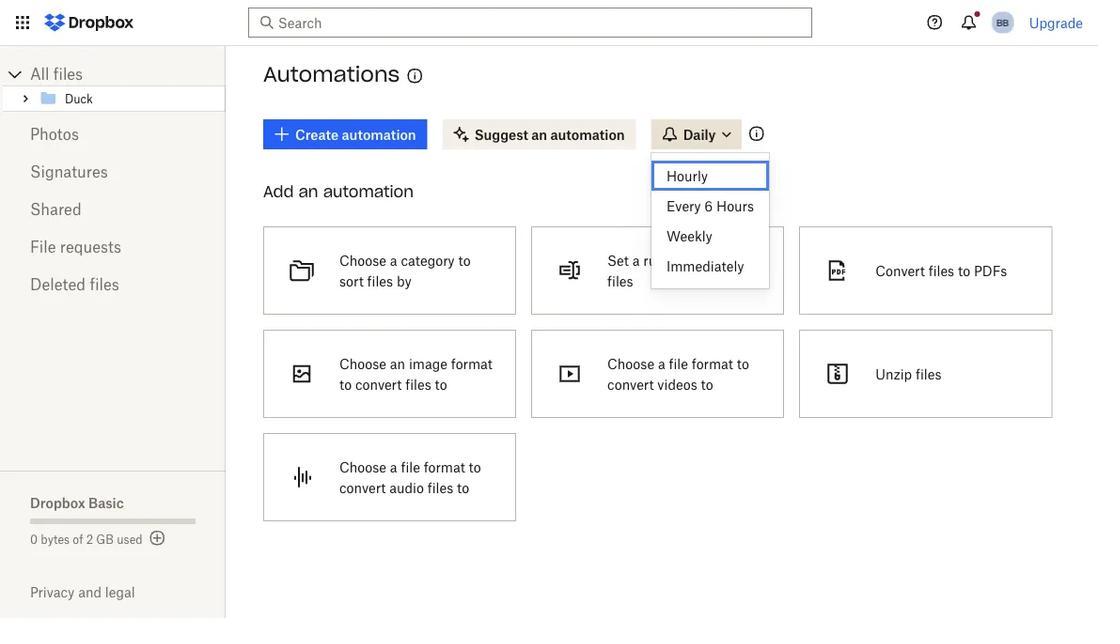 Task type: describe. For each thing, give the bounding box(es) containing it.
format for videos
[[692, 356, 734, 372]]

automations
[[263, 61, 400, 88]]

photos link
[[30, 116, 196, 153]]

choose a file format to convert videos to button
[[524, 323, 792, 426]]

convert files to pdfs button
[[792, 219, 1060, 323]]

an for choose
[[390, 356, 406, 372]]

file for videos
[[669, 356, 688, 372]]

0 bytes of 2 gb used
[[30, 533, 143, 547]]

files inside choose an image format to convert files to
[[406, 377, 431, 393]]

choose a file format to convert videos to
[[608, 356, 750, 393]]

click to watch a demo video image
[[404, 65, 426, 87]]

file requests
[[30, 238, 121, 256]]

all
[[30, 65, 49, 83]]

choose an image format to convert files to
[[340, 356, 493, 393]]

basic
[[88, 495, 124, 511]]

choose a file format to convert audio files to button
[[256, 426, 524, 530]]

deleted files link
[[30, 266, 196, 304]]

by
[[397, 273, 412, 289]]

files right unzip
[[916, 366, 942, 382]]

rule
[[644, 253, 668, 269]]

choose for choose a file format to convert audio files to
[[340, 459, 387, 475]]

all files
[[30, 65, 83, 83]]

category
[[401, 253, 455, 269]]

set
[[608, 253, 629, 269]]

format for audio
[[424, 459, 465, 475]]

add an automation
[[263, 182, 414, 201]]

photos
[[30, 125, 79, 143]]

add an automation main content
[[256, 106, 1099, 620]]

signatures
[[30, 163, 108, 181]]

convert for videos
[[608, 377, 654, 393]]

automation
[[323, 182, 414, 201]]

choose for choose an image format to convert files to
[[340, 356, 387, 372]]

choose for choose a file format to convert videos to
[[608, 356, 655, 372]]

gb
[[96, 533, 114, 547]]

immediately
[[667, 258, 745, 274]]

convert for audio
[[340, 480, 386, 496]]

files inside choose a file format to convert audio files to
[[428, 480, 454, 496]]

files inside choose a category to sort files by
[[367, 273, 393, 289]]

upgrade link
[[1030, 15, 1084, 31]]

deleted files
[[30, 276, 119, 294]]

2
[[86, 533, 93, 547]]

hourly
[[667, 168, 708, 184]]

to inside choose a category to sort files by
[[458, 253, 471, 269]]

shared link
[[30, 191, 196, 229]]

file
[[30, 238, 56, 256]]

convert
[[876, 263, 925, 279]]

choose a file format to convert audio files to
[[340, 459, 481, 496]]

renames
[[700, 253, 753, 269]]

signatures link
[[30, 153, 196, 191]]

format for files
[[451, 356, 493, 372]]

unzip files button
[[792, 323, 1060, 426]]

files right convert
[[929, 263, 955, 279]]

files inside tree
[[53, 65, 83, 83]]

file requests link
[[30, 229, 196, 266]]

choose a category to sort files by button
[[256, 219, 524, 323]]

a for choose a category to sort files by
[[390, 253, 397, 269]]

legal
[[105, 585, 135, 601]]

a for set a rule that renames files
[[633, 253, 640, 269]]

hours
[[717, 198, 754, 214]]

6
[[705, 198, 713, 214]]

dropbox
[[30, 495, 85, 511]]

file for audio
[[401, 459, 420, 475]]



Task type: vqa. For each thing, say whether or not it's contained in the screenshot.
Hourly
yes



Task type: locate. For each thing, give the bounding box(es) containing it.
choose inside the choose a file format to convert videos to
[[608, 356, 655, 372]]

convert for files
[[356, 377, 402, 393]]

files left by at the left
[[367, 273, 393, 289]]

to
[[458, 253, 471, 269], [958, 263, 971, 279], [737, 356, 750, 372], [340, 377, 352, 393], [435, 377, 447, 393], [701, 377, 714, 393], [469, 459, 481, 475], [457, 480, 470, 496]]

a for choose a file format to convert audio files to
[[390, 459, 397, 475]]

dropbox logo - go to the homepage image
[[38, 8, 140, 38]]

file inside choose a file format to convert audio files to
[[401, 459, 420, 475]]

shared
[[30, 200, 82, 219]]

format
[[451, 356, 493, 372], [692, 356, 734, 372], [424, 459, 465, 475]]

add
[[263, 182, 294, 201]]

a inside choose a category to sort files by
[[390, 253, 397, 269]]

0 vertical spatial file
[[669, 356, 688, 372]]

format inside the choose a file format to convert videos to
[[692, 356, 734, 372]]

an
[[299, 182, 318, 201], [390, 356, 406, 372]]

files right all
[[53, 65, 83, 83]]

choose inside choose an image format to convert files to
[[340, 356, 387, 372]]

used
[[117, 533, 143, 547]]

convert left audio
[[340, 480, 386, 496]]

1 vertical spatial an
[[390, 356, 406, 372]]

0 horizontal spatial file
[[401, 459, 420, 475]]

format up "videos"
[[692, 356, 734, 372]]

requests
[[60, 238, 121, 256]]

choose
[[340, 253, 387, 269], [340, 356, 387, 372], [608, 356, 655, 372], [340, 459, 387, 475]]

convert inside choose an image format to convert files to
[[356, 377, 402, 393]]

pdfs
[[974, 263, 1008, 279]]

an left image
[[390, 356, 406, 372]]

files right audio
[[428, 480, 454, 496]]

unzip
[[876, 366, 913, 382]]

a up by at the left
[[390, 253, 397, 269]]

files
[[53, 65, 83, 83], [929, 263, 955, 279], [367, 273, 393, 289], [608, 273, 634, 289], [90, 276, 119, 294], [916, 366, 942, 382], [406, 377, 431, 393], [428, 480, 454, 496]]

upgrade
[[1030, 15, 1084, 31]]

privacy and legal link
[[30, 585, 226, 601]]

a inside the choose a file format to convert videos to
[[658, 356, 666, 372]]

all files tree
[[3, 63, 226, 112]]

choose inside choose a category to sort files by
[[340, 253, 387, 269]]

1 vertical spatial file
[[401, 459, 420, 475]]

convert
[[356, 377, 402, 393], [608, 377, 654, 393], [340, 480, 386, 496]]

that
[[671, 253, 696, 269]]

weekly
[[667, 228, 713, 244]]

a up "videos"
[[658, 356, 666, 372]]

all files link
[[30, 63, 226, 86]]

set a rule that renames files
[[608, 253, 753, 289]]

get more space image
[[146, 528, 169, 550]]

privacy and legal
[[30, 585, 135, 601]]

choose a category to sort files by
[[340, 253, 471, 289]]

an for add
[[299, 182, 318, 201]]

deleted
[[30, 276, 86, 294]]

a inside set a rule that renames files
[[633, 253, 640, 269]]

file
[[669, 356, 688, 372], [401, 459, 420, 475]]

a for choose a file format to convert videos to
[[658, 356, 666, 372]]

an right add
[[299, 182, 318, 201]]

every
[[667, 198, 701, 214]]

convert left "videos"
[[608, 377, 654, 393]]

dropbox basic
[[30, 495, 124, 511]]

an inside choose an image format to convert files to
[[390, 356, 406, 372]]

a
[[390, 253, 397, 269], [633, 253, 640, 269], [658, 356, 666, 372], [390, 459, 397, 475]]

files down set on the right
[[608, 273, 634, 289]]

global header element
[[0, 0, 1099, 46]]

image
[[409, 356, 448, 372]]

choose an image format to convert files to button
[[256, 323, 524, 426]]

0 horizontal spatial an
[[299, 182, 318, 201]]

1 horizontal spatial an
[[390, 356, 406, 372]]

a inside choose a file format to convert audio files to
[[390, 459, 397, 475]]

format inside choose an image format to convert files to
[[451, 356, 493, 372]]

set a rule that renames files button
[[524, 219, 792, 323]]

choose inside choose a file format to convert audio files to
[[340, 459, 387, 475]]

a right set on the right
[[633, 253, 640, 269]]

file up "videos"
[[669, 356, 688, 372]]

convert files to pdfs
[[876, 263, 1008, 279]]

convert inside choose a file format to convert audio files to
[[340, 480, 386, 496]]

audio
[[390, 480, 424, 496]]

files down image
[[406, 377, 431, 393]]

files inside set a rule that renames files
[[608, 273, 634, 289]]

file inside the choose a file format to convert videos to
[[669, 356, 688, 372]]

every 6 hours
[[667, 198, 754, 214]]

a up audio
[[390, 459, 397, 475]]

files down file requests link
[[90, 276, 119, 294]]

1 horizontal spatial file
[[669, 356, 688, 372]]

sort
[[340, 273, 364, 289]]

privacy
[[30, 585, 75, 601]]

of
[[73, 533, 83, 547]]

0 vertical spatial an
[[299, 182, 318, 201]]

bytes
[[41, 533, 70, 547]]

format right image
[[451, 356, 493, 372]]

videos
[[658, 377, 698, 393]]

format up audio
[[424, 459, 465, 475]]

convert inside the choose a file format to convert videos to
[[608, 377, 654, 393]]

0
[[30, 533, 38, 547]]

format inside choose a file format to convert audio files to
[[424, 459, 465, 475]]

unzip files
[[876, 366, 942, 382]]

and
[[78, 585, 102, 601]]

file up audio
[[401, 459, 420, 475]]

choose for choose a category to sort files by
[[340, 253, 387, 269]]

convert up choose a file format to convert audio files to button
[[356, 377, 402, 393]]



